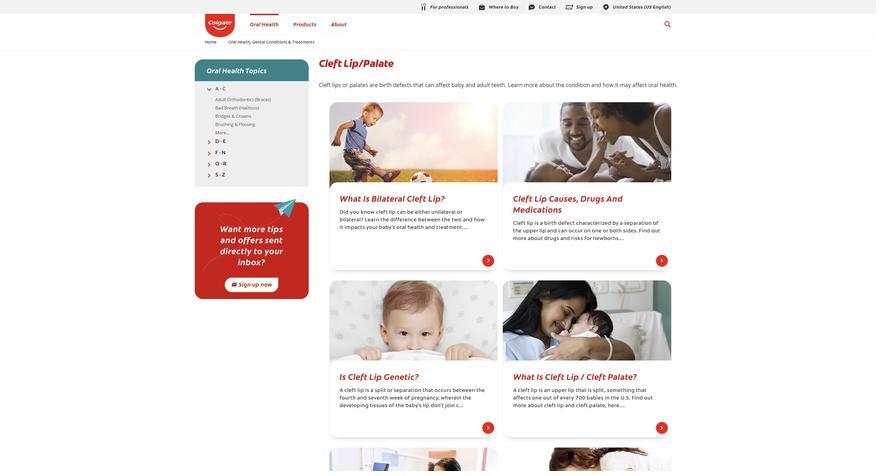 Task type: describe. For each thing, give the bounding box(es) containing it.
both
[[610, 229, 622, 234]]

either
[[415, 210, 431, 215]]

risks
[[572, 236, 584, 242]]

upper inside a cleft lip is an upper lip that is split, something that affects one out of every 700 babies in the u.s. find out more about cleft lip and cleft palate, here....
[[552, 388, 567, 394]]

bad
[[216, 105, 223, 111]]

more... link
[[216, 130, 230, 136]]

a inside a - c dropdown button
[[216, 87, 219, 92]]

cleft down an at the bottom of page
[[545, 404, 557, 409]]

newborns....
[[594, 236, 625, 242]]

- for d
[[220, 139, 222, 145]]

now
[[261, 281, 273, 288]]

pregnancy,
[[412, 396, 440, 401]]

and up drugs
[[548, 229, 557, 234]]

topics
[[246, 66, 267, 75]]

cleft inside cleft lip is a birth defect characterized by a separation of the upper lip and can occur on one or both sides. find out more about drugs and risks for newborns....
[[514, 221, 526, 226]]

and inside a cleft lip is an upper lip that is split, something that affects one out of every 700 babies in the u.s. find out more about cleft lip and cleft palate, here....
[[566, 404, 575, 409]]

health.
[[660, 81, 678, 89]]

every
[[561, 396, 575, 401]]

lip?
[[429, 193, 445, 204]]

genetic?
[[384, 371, 419, 382]]

treatments
[[292, 39, 315, 45]]

that inside a cleft lip is a split or separation that occurs between the fourth and seventh week of pregnancy, wherein the developing tissues of the baby's lip don't join c...
[[423, 388, 434, 394]]

medications
[[514, 204, 563, 215]]

can inside did you know cleft lip can be either unilateral or bilateral? learn the difference between the two and how it impacts your baby's oral health and treatment....
[[397, 210, 406, 215]]

did
[[340, 210, 349, 215]]

birth inside cleft lip is a birth defect characterized by a separation of the upper lip and can occur on one or both sides. find out more about drugs and risks for newborns....
[[545, 221, 557, 226]]

up
[[252, 281, 260, 288]]

more...
[[216, 130, 230, 136]]

more inside a cleft lip is an upper lip that is split, something that affects one out of every 700 babies in the u.s. find out more about cleft lip and cleft palate, here....
[[514, 404, 527, 409]]

your inside want more tips and offers sent directly to your inbox?
[[265, 245, 283, 257]]

cleft lip causes, drugs and medications
[[514, 193, 623, 215]]

- for o
[[221, 162, 222, 167]]

u.s.
[[621, 396, 631, 401]]

lip up developing
[[358, 388, 364, 394]]

oral health topics button
[[195, 59, 309, 81]]

that right something
[[637, 388, 647, 394]]

and right two on the right top of page
[[463, 218, 473, 223]]

it inside did you know cleft lip can be either unilateral or bilateral? learn the difference between the two and how it impacts your baby's oral health and treatment....
[[340, 225, 344, 231]]

inbox?
[[238, 256, 266, 268]]

sign up now
[[239, 281, 273, 288]]

what for what is cleft lip / cleft palate?
[[514, 371, 535, 382]]

or right lips at the left top
[[343, 81, 348, 89]]

affects
[[514, 396, 531, 401]]

know
[[361, 210, 375, 215]]

of inside a cleft lip is an upper lip that is split, something that affects one out of every 700 babies in the u.s. find out more about cleft lip and cleft palate, here....
[[554, 396, 559, 401]]

a - c
[[216, 87, 226, 92]]

did you know cleft lip can be either unilateral or bilateral? learn the difference between the two and how it impacts your baby's oral health and treatment....
[[340, 210, 485, 231]]

is for what is bilateral cleft lip?
[[364, 193, 370, 204]]

1 horizontal spatial learn
[[508, 81, 523, 89]]

join
[[446, 404, 455, 409]]

a - c button
[[195, 86, 309, 92]]

a inside a cleft lip is a split or separation that occurs between the fourth and seventh week of pregnancy, wherein the developing tissues of the baby's lip don't join c...
[[371, 388, 374, 394]]

f - n button
[[195, 150, 309, 156]]

f - n
[[216, 151, 226, 156]]

lip left an at the bottom of page
[[531, 388, 538, 394]]

baby's inside a cleft lip is a split or separation that occurs between the fourth and seventh week of pregnancy, wherein the developing tissues of the baby's lip don't join c...
[[406, 404, 422, 409]]

split
[[375, 388, 386, 394]]

0 vertical spatial oral
[[649, 81, 659, 89]]

bridges
[[216, 113, 231, 119]]

lip inside did you know cleft lip can be either unilateral or bilateral? learn the difference between the two and how it impacts your baby's oral health and treatment....
[[389, 210, 396, 215]]

out for what is cleft lip / cleft palate?
[[645, 396, 654, 401]]

between inside did you know cleft lip can be either unilateral or bilateral? learn the difference between the two and how it impacts your baby's oral health and treatment....
[[418, 218, 441, 223]]

what is bilateral cleft lip?
[[340, 193, 445, 204]]

defect
[[559, 221, 575, 226]]

about for is
[[528, 404, 543, 409]]

a - c menu
[[195, 96, 309, 137]]

wherein
[[441, 396, 462, 401]]

(braces)
[[255, 97, 271, 103]]

oral inside did you know cleft lip can be either unilateral or bilateral? learn the difference between the two and how it impacts your baby's oral health and treatment....
[[397, 225, 407, 231]]

brushing
[[216, 121, 234, 128]]

cleft lip is a birth defect characterized by a separation of the upper lip and can occur on one or both sides. find out more about drugs and risks for newborns....
[[514, 221, 661, 242]]

bilateral?
[[340, 218, 364, 223]]

f
[[216, 151, 218, 156]]

0 horizontal spatial birth
[[380, 81, 392, 89]]

developing
[[340, 404, 369, 409]]

drugs
[[581, 193, 605, 204]]

what for what is bilateral cleft lip?
[[340, 193, 362, 204]]

crowns
[[236, 113, 251, 119]]

d
[[216, 139, 219, 145]]

week
[[390, 396, 404, 401]]

one inside a cleft lip is an upper lip that is split, something that affects one out of every 700 babies in the u.s. find out more about cleft lip and cleft palate, here....
[[533, 396, 542, 401]]

find for what is cleft lip / cleft palate?
[[632, 396, 643, 401]]

bridges & crowns link
[[216, 113, 251, 119]]

about
[[331, 20, 347, 28]]

z
[[222, 173, 225, 178]]

and right baby
[[466, 81, 476, 89]]

you
[[350, 210, 360, 215]]

0 vertical spatial &
[[288, 39, 291, 45]]

breath
[[225, 105, 238, 111]]

oral health, dental conditions & treatments
[[229, 39, 315, 45]]

0 vertical spatial it
[[616, 81, 619, 89]]

oral for oral health, dental conditions & treatments
[[229, 39, 237, 45]]

0 vertical spatial how
[[603, 81, 614, 89]]

is left an at the bottom of page
[[539, 388, 543, 394]]

the inside cleft lip is a birth defect characterized by a separation of the upper lip and can occur on one or both sides. find out more about drugs and risks for newborns....
[[514, 229, 522, 234]]

baby's inside did you know cleft lip can be either unilateral or bilateral? learn the difference between the two and how it impacts your baby's oral health and treatment....
[[379, 225, 395, 231]]

that right defects
[[414, 81, 424, 89]]

o - r
[[216, 162, 227, 167]]

between inside a cleft lip is a split or separation that occurs between the fourth and seventh week of pregnancy, wherein the developing tissues of the baby's lip don't join c...
[[453, 388, 476, 394]]

sides.
[[624, 229, 638, 234]]

of inside cleft lip is a birth defect characterized by a separation of the upper lip and can occur on one or both sides. find out more about drugs and risks for newborns....
[[654, 221, 659, 226]]

and inside want more tips and offers sent directly to your inbox?
[[221, 234, 236, 245]]

flossing
[[239, 121, 255, 128]]

cleft lip/palate
[[319, 57, 394, 70]]

cleft inside did you know cleft lip can be either unilateral or bilateral? learn the difference between the two and how it impacts your baby's oral health and treatment....
[[376, 210, 388, 215]]

seventh
[[369, 396, 389, 401]]

here....
[[608, 404, 626, 409]]

1 horizontal spatial a
[[541, 221, 544, 226]]

oral health, dental conditions & treatments link
[[224, 39, 319, 45]]

sign
[[239, 281, 251, 288]]

or inside cleft lip is a birth defect characterized by a separation of the upper lip and can occur on one or both sides. find out more about drugs and risks for newborns....
[[604, 229, 609, 234]]

1 affect from the left
[[436, 81, 451, 89]]

adult orthodontics (braces) link
[[216, 97, 271, 103]]

is inside cleft lip is a birth defect characterized by a separation of the upper lip and can occur on one or both sides. find out more about drugs and risks for newborns....
[[535, 221, 539, 226]]

offers
[[238, 234, 263, 245]]

palates
[[350, 81, 368, 89]]

2 horizontal spatial a
[[620, 221, 623, 226]]

2 vertical spatial &
[[235, 121, 238, 128]]

in
[[605, 396, 610, 401]]

how inside did you know cleft lip can be either unilateral or bilateral? learn the difference between the two and how it impacts your baby's oral health and treatment....
[[474, 218, 485, 223]]

where to buy icon image
[[478, 3, 486, 11]]

defects
[[394, 81, 412, 89]]

cleft up affects
[[518, 388, 530, 394]]

is up babies
[[588, 388, 592, 394]]

n
[[222, 151, 226, 156]]

- for s
[[220, 173, 221, 178]]

brushing & flossing link
[[216, 121, 255, 128]]

occurs
[[435, 388, 452, 394]]



Task type: locate. For each thing, give the bounding box(es) containing it.
1 horizontal spatial how
[[603, 81, 614, 89]]

a right by
[[620, 221, 623, 226]]

how
[[603, 81, 614, 89], [474, 218, 485, 223]]

1 vertical spatial oral
[[229, 39, 237, 45]]

about left condition
[[540, 81, 555, 89]]

about
[[540, 81, 555, 89], [528, 236, 543, 242], [528, 404, 543, 409]]

oral inside dropdown button
[[207, 66, 221, 75]]

1 horizontal spatial it
[[616, 81, 619, 89]]

1 vertical spatial one
[[533, 396, 542, 401]]

2 affect from the left
[[633, 81, 647, 89]]

0 vertical spatial baby's
[[379, 225, 395, 231]]

paper airplane image
[[203, 196, 300, 277]]

the
[[556, 81, 565, 89], [381, 218, 389, 223], [442, 218, 451, 223], [514, 229, 522, 234], [477, 388, 485, 394], [463, 396, 472, 401], [611, 396, 620, 401], [396, 404, 405, 409]]

your inside did you know cleft lip can be either unilateral or bilateral? learn the difference between the two and how it impacts your baby's oral health and treatment....
[[367, 225, 378, 231]]

a up affects
[[514, 388, 517, 394]]

separation inside cleft lip is a birth defect characterized by a separation of the upper lip and can occur on one or both sides. find out more about drugs and risks for newborns....
[[625, 221, 652, 226]]

None search field
[[664, 17, 672, 31]]

cleft down 700
[[577, 404, 588, 409]]

how right two on the right top of page
[[474, 218, 485, 223]]

1 horizontal spatial health
[[262, 20, 279, 28]]

is left split
[[366, 388, 370, 394]]

a cleft lip is a split or separation that occurs between the fourth and seventh week of pregnancy, wherein the developing tissues of the baby's lip don't join c...
[[340, 388, 485, 409]]

lip down pregnancy,
[[423, 404, 430, 409]]

occur
[[569, 229, 583, 234]]

0 vertical spatial what
[[340, 193, 362, 204]]

fourth
[[340, 396, 356, 401]]

-
[[220, 87, 221, 92], [220, 139, 222, 145], [219, 151, 221, 156], [221, 162, 222, 167], [220, 173, 221, 178]]

that up 700
[[576, 388, 587, 394]]

- for a
[[220, 87, 221, 92]]

health up c on the left top of the page
[[222, 66, 244, 75]]

learn down know
[[365, 218, 380, 223]]

health for oral health
[[262, 20, 279, 28]]

can right defects
[[425, 81, 435, 89]]

and
[[466, 81, 476, 89], [592, 81, 602, 89], [463, 218, 473, 223], [426, 225, 435, 231], [548, 229, 557, 234], [221, 234, 236, 245], [561, 236, 571, 242], [358, 396, 367, 401], [566, 404, 575, 409]]

find right the u.s.
[[632, 396, 643, 401]]

0 vertical spatial birth
[[380, 81, 392, 89]]

learn
[[508, 81, 523, 89], [365, 218, 380, 223]]

on
[[585, 229, 591, 234]]

- left r
[[221, 162, 222, 167]]

can
[[425, 81, 435, 89], [397, 210, 406, 215], [559, 229, 568, 234]]

baby's down pregnancy,
[[406, 404, 422, 409]]

0 vertical spatial about
[[540, 81, 555, 89]]

0 horizontal spatial upper
[[523, 229, 539, 234]]

lip inside cleft lip causes, drugs and medications
[[535, 193, 548, 204]]

separation inside a cleft lip is a split or separation that occurs between the fourth and seventh week of pregnancy, wherein the developing tissues of the baby's lip don't join c...
[[394, 388, 422, 394]]

and up developing
[[358, 396, 367, 401]]

1 horizontal spatial separation
[[625, 221, 652, 226]]

0 horizontal spatial lip
[[370, 371, 382, 382]]

2 horizontal spatial a
[[514, 388, 517, 394]]

can inside cleft lip is a birth defect characterized by a separation of the upper lip and can occur on one or both sides. find out more about drugs and risks for newborns....
[[559, 229, 568, 234]]

oral left health,
[[229, 39, 237, 45]]

0 horizontal spatial oral
[[397, 225, 407, 231]]

lip up every
[[569, 388, 575, 394]]

1 vertical spatial about
[[528, 236, 543, 242]]

it down "bilateral?"
[[340, 225, 344, 231]]

drugs
[[545, 236, 560, 242]]

is cleft lip genetic?
[[340, 371, 419, 382]]

lip up drugs
[[540, 229, 546, 234]]

oral up dental on the left
[[250, 20, 261, 28]]

an
[[545, 388, 551, 394]]

upper inside cleft lip is a birth defect characterized by a separation of the upper lip and can occur on one or both sides. find out more about drugs and risks for newborns....
[[523, 229, 539, 234]]

&
[[288, 39, 291, 45], [232, 113, 235, 119], [235, 121, 238, 128]]

between up the wherein
[[453, 388, 476, 394]]

lip left causes,
[[535, 193, 548, 204]]

oral left health.
[[649, 81, 659, 89]]

1 vertical spatial separation
[[394, 388, 422, 394]]

palate?
[[608, 371, 638, 382]]

may
[[620, 81, 632, 89]]

& right conditions on the top of the page
[[288, 39, 291, 45]]

be
[[408, 210, 414, 215]]

more left tips
[[244, 223, 266, 234]]

baby's
[[379, 225, 395, 231], [406, 404, 422, 409]]

1 horizontal spatial birth
[[545, 221, 557, 226]]

and left offers
[[221, 234, 236, 245]]

separation up the week
[[394, 388, 422, 394]]

cleft
[[319, 57, 342, 70], [319, 81, 331, 89], [407, 193, 427, 204], [514, 193, 533, 204], [514, 221, 526, 226], [348, 371, 368, 382], [546, 371, 565, 382], [587, 371, 606, 382]]

one inside cleft lip is a birth defect characterized by a separation of the upper lip and can occur on one or both sides. find out more about drugs and risks for newborns....
[[593, 229, 602, 234]]

0 vertical spatial separation
[[625, 221, 652, 226]]

characterized
[[577, 221, 612, 226]]

1 horizontal spatial baby's
[[406, 404, 422, 409]]

0 vertical spatial oral
[[250, 20, 261, 28]]

1 horizontal spatial your
[[367, 225, 378, 231]]

0 horizontal spatial separation
[[394, 388, 422, 394]]

2 vertical spatial oral
[[207, 66, 221, 75]]

location icon image
[[602, 3, 611, 11]]

or up two on the right top of page
[[457, 210, 463, 215]]

health,
[[238, 39, 252, 45]]

oral
[[250, 20, 261, 28], [229, 39, 237, 45], [207, 66, 221, 75]]

health
[[408, 225, 424, 231]]

0 horizontal spatial one
[[533, 396, 542, 401]]

oral health button
[[250, 20, 279, 28]]

adult
[[477, 81, 491, 89]]

a for is cleft lip genetic?
[[340, 388, 343, 394]]

condition
[[566, 81, 591, 89]]

(halitosis)
[[239, 105, 259, 111]]

one down characterized
[[593, 229, 602, 234]]

oral for oral health
[[250, 20, 261, 28]]

0 horizontal spatial it
[[340, 225, 344, 231]]

upper up every
[[552, 388, 567, 394]]

1 vertical spatial between
[[453, 388, 476, 394]]

a down medications
[[541, 221, 544, 226]]

0 vertical spatial upper
[[523, 229, 539, 234]]

baby
[[452, 81, 465, 89]]

more right teeth.
[[525, 81, 538, 89]]

1 vertical spatial learn
[[365, 218, 380, 223]]

0 vertical spatial your
[[367, 225, 378, 231]]

0 vertical spatial health
[[262, 20, 279, 28]]

0 vertical spatial learn
[[508, 81, 523, 89]]

a up fourth
[[340, 388, 343, 394]]

oral health topics
[[207, 66, 267, 75]]

1 horizontal spatial upper
[[552, 388, 567, 394]]

about left drugs
[[528, 236, 543, 242]]

your right the to
[[265, 245, 283, 257]]

- inside popup button
[[220, 173, 221, 178]]

oral for oral health topics
[[207, 66, 221, 75]]

0 horizontal spatial a
[[216, 87, 219, 92]]

find inside cleft lip is a birth defect characterized by a separation of the upper lip and can occur on one or both sides. find out more about drugs and risks for newborns....
[[640, 229, 651, 234]]

a
[[541, 221, 544, 226], [620, 221, 623, 226], [371, 388, 374, 394]]

lip up split
[[370, 371, 382, 382]]

to
[[254, 245, 263, 257]]

or up newborns....
[[604, 229, 609, 234]]

lip down every
[[558, 404, 564, 409]]

tips
[[268, 223, 283, 234]]

and left the risks
[[561, 236, 571, 242]]

more left drugs
[[514, 236, 527, 242]]

1 vertical spatial &
[[232, 113, 235, 119]]

0 horizontal spatial health
[[222, 66, 244, 75]]

treatment....
[[437, 225, 468, 231]]

find inside a cleft lip is an upper lip that is split, something that affects one out of every 700 babies in the u.s. find out more about cleft lip and cleft palate, here....
[[632, 396, 643, 401]]

your down know
[[367, 225, 378, 231]]

and right condition
[[592, 81, 602, 89]]

a cleft lip is an upper lip that is split, something that affects one out of every 700 babies in the u.s. find out more about cleft lip and cleft palate, here....
[[514, 388, 654, 409]]

cleft inside cleft lip causes, drugs and medications
[[514, 193, 533, 204]]

0 horizontal spatial learn
[[365, 218, 380, 223]]

about inside a cleft lip is an upper lip that is split, something that affects one out of every 700 babies in the u.s. find out more about cleft lip and cleft palate, here....
[[528, 404, 543, 409]]

bad breath (halitosis) link
[[216, 105, 259, 111]]

or right split
[[388, 388, 393, 394]]

cleft right know
[[376, 210, 388, 215]]

is
[[364, 193, 370, 204], [340, 371, 346, 382], [537, 371, 544, 382]]

for
[[585, 236, 592, 242]]

0 vertical spatial can
[[425, 81, 435, 89]]

0 vertical spatial find
[[640, 229, 651, 234]]

oral
[[649, 81, 659, 89], [397, 225, 407, 231]]

and inside a cleft lip is a split or separation that occurs between the fourth and seventh week of pregnancy, wherein the developing tissues of the baby's lip don't join c...
[[358, 396, 367, 401]]

health for oral health topics
[[222, 66, 244, 75]]

is down medications
[[535, 221, 539, 226]]

birth up drugs
[[545, 221, 557, 226]]

2 horizontal spatial can
[[559, 229, 568, 234]]

1 horizontal spatial oral
[[649, 81, 659, 89]]

1 horizontal spatial what
[[514, 371, 535, 382]]

1 vertical spatial health
[[222, 66, 244, 75]]

oral health
[[250, 20, 279, 28]]

oral down difference
[[397, 225, 407, 231]]

a for what is cleft lip / cleft palate?
[[514, 388, 517, 394]]

a left c on the left top of the page
[[216, 87, 219, 92]]

0 horizontal spatial how
[[474, 218, 485, 223]]

affect left baby
[[436, 81, 451, 89]]

health up 'oral health, dental conditions & treatments'
[[262, 20, 279, 28]]

1 horizontal spatial can
[[425, 81, 435, 89]]

affect right may
[[633, 81, 647, 89]]

upper
[[523, 229, 539, 234], [552, 388, 567, 394]]

c...
[[457, 404, 464, 409]]

it left may
[[616, 81, 619, 89]]

lip
[[389, 210, 396, 215], [527, 221, 534, 226], [540, 229, 546, 234], [358, 388, 364, 394], [531, 388, 538, 394], [569, 388, 575, 394], [423, 404, 430, 409], [558, 404, 564, 409]]

contact icon image
[[528, 3, 537, 11]]

is for what is cleft lip / cleft palate?
[[537, 371, 544, 382]]

by
[[613, 221, 619, 226]]

lip left /
[[567, 371, 580, 382]]

learn right teeth.
[[508, 81, 523, 89]]

for professionals icon image
[[420, 3, 428, 12]]

about down affects
[[528, 404, 543, 409]]

cleft up fourth
[[345, 388, 356, 394]]

cleft inside a cleft lip is a split or separation that occurs between the fourth and seventh week of pregnancy, wherein the developing tissues of the baby's lip don't join c...
[[345, 388, 356, 394]]

health inside dropdown button
[[222, 66, 244, 75]]

- left c on the left top of the page
[[220, 87, 221, 92]]

lip up difference
[[389, 210, 396, 215]]

1 horizontal spatial one
[[593, 229, 602, 234]]

1 vertical spatial birth
[[545, 221, 557, 226]]

more inside cleft lip is a birth defect characterized by a separation of the upper lip and can occur on one or both sides. find out more about drugs and risks for newborns....
[[514, 236, 527, 242]]

1 horizontal spatial a
[[340, 388, 343, 394]]

conditions
[[266, 39, 288, 45]]

0 vertical spatial between
[[418, 218, 441, 223]]

1 horizontal spatial is
[[364, 193, 370, 204]]

- right f
[[219, 151, 221, 156]]

birth
[[380, 81, 392, 89], [545, 221, 557, 226]]

lip down medications
[[527, 221, 534, 226]]

cleft lips or palates are birth defects that can affect baby and adult teeth. learn more about the condition and how it may affect oral health.
[[319, 81, 678, 89]]

want
[[220, 223, 242, 234]]

1 vertical spatial your
[[265, 245, 283, 257]]

0 horizontal spatial is
[[340, 371, 346, 382]]

- inside "popup button"
[[220, 139, 222, 145]]

between down either at the left
[[418, 218, 441, 223]]

1 vertical spatial oral
[[397, 225, 407, 231]]

oral up a - c
[[207, 66, 221, 75]]

out right the u.s.
[[645, 396, 654, 401]]

and right health
[[426, 225, 435, 231]]

palate,
[[590, 404, 607, 409]]

1 vertical spatial upper
[[552, 388, 567, 394]]

one right affects
[[533, 396, 542, 401]]

0 vertical spatial one
[[593, 229, 602, 234]]

adult
[[216, 97, 226, 103]]

- right the s
[[220, 173, 221, 178]]

and
[[607, 193, 623, 204]]

0 horizontal spatial what
[[340, 193, 362, 204]]

0 horizontal spatial a
[[371, 388, 374, 394]]

- for f
[[219, 151, 221, 156]]

causes,
[[550, 193, 579, 204]]

out right 'sides.'
[[652, 229, 661, 234]]

1 vertical spatial find
[[632, 396, 643, 401]]

between
[[418, 218, 441, 223], [453, 388, 476, 394]]

tissues
[[370, 404, 388, 409]]

products button
[[294, 20, 317, 28]]

- inside dropdown button
[[219, 151, 221, 156]]

- left e
[[220, 139, 222, 145]]

can up difference
[[397, 210, 406, 215]]

2 horizontal spatial lip
[[567, 371, 580, 382]]

& up brushing & flossing link
[[232, 113, 235, 119]]

r
[[223, 162, 227, 167]]

1 horizontal spatial lip
[[535, 193, 548, 204]]

or
[[343, 81, 348, 89], [457, 210, 463, 215], [604, 229, 609, 234], [388, 388, 393, 394]]

lip/palate
[[344, 57, 394, 70]]

learn inside did you know cleft lip can be either unilateral or bilateral? learn the difference between the two and how it impacts your baby's oral health and treatment....
[[365, 218, 380, 223]]

out inside cleft lip is a birth defect characterized by a separation of the upper lip and can occur on one or both sides. find out more about drugs and risks for newborns....
[[652, 229, 661, 234]]

more inside want more tips and offers sent directly to your inbox?
[[244, 223, 266, 234]]

& down bridges & crowns link
[[235, 121, 238, 128]]

1 vertical spatial baby's
[[406, 404, 422, 409]]

about for lip
[[528, 236, 543, 242]]

a inside a cleft lip is a split or separation that occurs between the fourth and seventh week of pregnancy, wherein the developing tissues of the baby's lip don't join c...
[[340, 388, 343, 394]]

2 vertical spatial about
[[528, 404, 543, 409]]

0 horizontal spatial between
[[418, 218, 441, 223]]

find right 'sides.'
[[640, 229, 651, 234]]

is inside a cleft lip is a split or separation that occurs between the fourth and seventh week of pregnancy, wherein the developing tissues of the baby's lip don't join c...
[[366, 388, 370, 394]]

out down an at the bottom of page
[[544, 396, 553, 401]]

0 horizontal spatial baby's
[[379, 225, 395, 231]]

want more tips and offers sent directly to your inbox?
[[220, 223, 283, 268]]

more down affects
[[514, 404, 527, 409]]

about inside cleft lip is a birth defect characterized by a separation of the upper lip and can occur on one or both sides. find out more about drugs and risks for newborns....
[[528, 236, 543, 242]]

1 vertical spatial what
[[514, 371, 535, 382]]

upper down medications
[[523, 229, 539, 234]]

impacts
[[345, 225, 365, 231]]

o - r button
[[195, 161, 309, 167]]

lip
[[535, 193, 548, 204], [370, 371, 382, 382], [567, 371, 580, 382]]

a inside a cleft lip is an upper lip that is split, something that affects one out of every 700 babies in the u.s. find out more about cleft lip and cleft palate, here....
[[514, 388, 517, 394]]

lips
[[332, 81, 341, 89]]

what
[[340, 193, 362, 204], [514, 371, 535, 382]]

the inside a cleft lip is an upper lip that is split, something that affects one out of every 700 babies in the u.s. find out more about cleft lip and cleft palate, here....
[[611, 396, 620, 401]]

2 vertical spatial can
[[559, 229, 568, 234]]

1 vertical spatial it
[[340, 225, 344, 231]]

split,
[[594, 388, 606, 394]]

and down every
[[566, 404, 575, 409]]

1 horizontal spatial between
[[453, 388, 476, 394]]

d - e
[[216, 139, 226, 145]]

1 horizontal spatial oral
[[229, 39, 237, 45]]

1 vertical spatial how
[[474, 218, 485, 223]]

or inside did you know cleft lip can be either unilateral or bilateral? learn the difference between the two and how it impacts your baby's oral health and treatment....
[[457, 210, 463, 215]]

sign up icon image
[[566, 3, 574, 11]]

what up affects
[[514, 371, 535, 382]]

what up the you
[[340, 193, 362, 204]]

0 horizontal spatial affect
[[436, 81, 451, 89]]

bilateral
[[372, 193, 405, 204]]

0 horizontal spatial oral
[[207, 66, 221, 75]]

0 horizontal spatial can
[[397, 210, 406, 215]]

1 horizontal spatial affect
[[633, 81, 647, 89]]

s
[[216, 173, 218, 178]]

out for cleft lip causes, drugs and medications
[[652, 229, 661, 234]]

or inside a cleft lip is a split or separation that occurs between the fourth and seventh week of pregnancy, wherein the developing tissues of the baby's lip don't join c...
[[388, 388, 393, 394]]

that up pregnancy,
[[423, 388, 434, 394]]

2 horizontal spatial oral
[[250, 20, 261, 28]]

s - z button
[[195, 172, 309, 178]]

can down defect
[[559, 229, 568, 234]]

one
[[593, 229, 602, 234], [533, 396, 542, 401]]

a left split
[[371, 388, 374, 394]]

baby's down difference
[[379, 225, 395, 231]]

birth right are
[[380, 81, 392, 89]]

how left may
[[603, 81, 614, 89]]

dental
[[253, 39, 265, 45]]

0 horizontal spatial your
[[265, 245, 283, 257]]

something
[[608, 388, 635, 394]]

a
[[216, 87, 219, 92], [340, 388, 343, 394], [514, 388, 517, 394]]

home link
[[201, 39, 221, 45]]

of
[[654, 221, 659, 226], [405, 396, 410, 401], [554, 396, 559, 401], [389, 404, 395, 409]]

products
[[294, 20, 317, 28]]

separation up 'sides.'
[[625, 221, 652, 226]]

find for cleft lip causes, drugs and medications
[[640, 229, 651, 234]]

1 vertical spatial can
[[397, 210, 406, 215]]

2 horizontal spatial is
[[537, 371, 544, 382]]

s - z
[[216, 173, 225, 178]]

colgate® logo image
[[205, 14, 235, 37]]



Task type: vqa. For each thing, say whether or not it's contained in the screenshot.
the Oral to the left
yes



